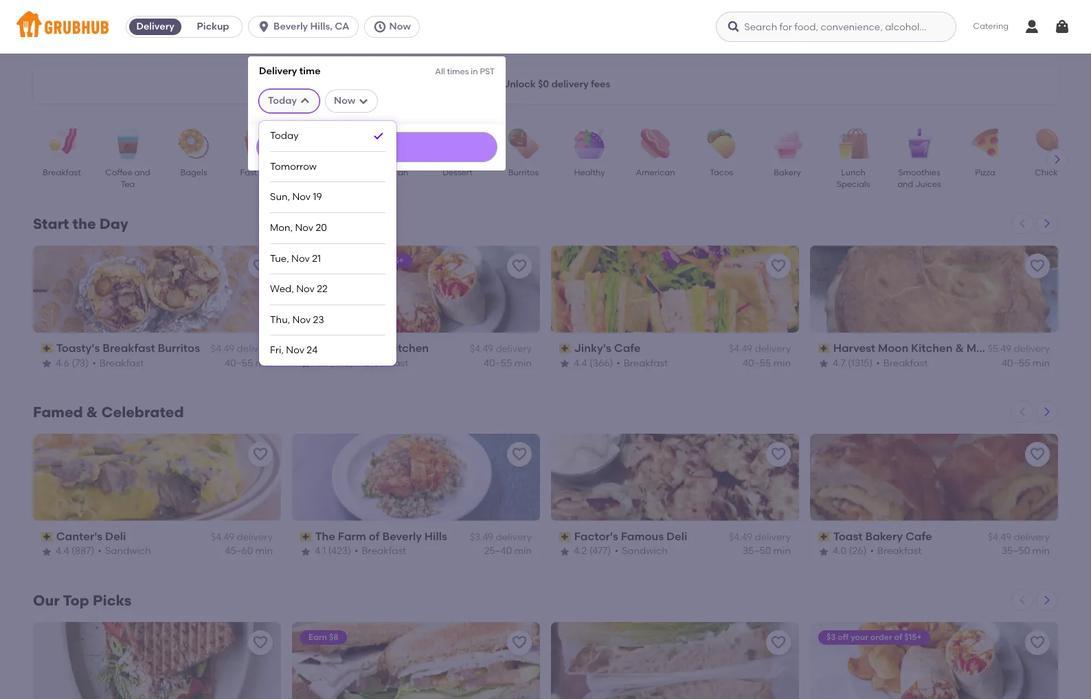 Task type: vqa. For each thing, say whether or not it's contained in the screenshot.


Task type: describe. For each thing, give the bounding box(es) containing it.
lunch
[[842, 168, 866, 177]]

today inside 'option'
[[270, 130, 299, 142]]

and for smoothies and juices
[[898, 180, 914, 189]]

mon,
[[270, 222, 293, 234]]

star icon image for jinky's cafe
[[560, 358, 571, 369]]

min for the farm of beverly hills
[[515, 546, 532, 557]]

sun, nov 19
[[270, 191, 322, 203]]

breakfast right toasty's at the left of the page
[[103, 342, 155, 355]]

star icon image for factor's famous deli
[[560, 546, 571, 557]]

$0
[[538, 78, 549, 90]]

40–55 min for toasty's breakfast burritos
[[225, 357, 273, 369]]

subscription pass image for the farm of beverly hills
[[300, 532, 313, 542]]

0 vertical spatial $15+
[[387, 256, 404, 265]]

$3.49
[[470, 532, 494, 543]]

tue, nov 21
[[270, 253, 321, 264]]

• for butter
[[357, 357, 361, 369]]

40–55 min for harvest moon kitchen & marketplace
[[1003, 357, 1051, 369]]

delivery for the farm of beverly hills
[[496, 532, 532, 543]]

$4.49 delivery for jinky's cafe
[[729, 343, 791, 355]]

$4.49 delivery for factor's famous deli
[[729, 532, 791, 543]]

thu,
[[270, 314, 290, 326]]

famed
[[33, 404, 83, 421]]

today option
[[270, 121, 386, 152]]

star icon image for the farm of beverly hills
[[300, 546, 311, 557]]

(73)
[[72, 357, 89, 369]]

1 deli from the left
[[105, 530, 126, 543]]

• breakfast for bakery
[[871, 546, 922, 557]]

canter's deli
[[56, 530, 126, 543]]

dessert image
[[434, 129, 482, 159]]

beverly inside button
[[274, 21, 308, 32]]

• sandwich for famous
[[615, 546, 668, 557]]

sun,
[[270, 191, 290, 203]]

earn $8
[[309, 632, 339, 642]]

(366)
[[590, 357, 613, 369]]

subscription pass image for canter's deli
[[41, 532, 53, 542]]

$4.49 delivery for canter's deli
[[211, 532, 273, 543]]

harvest
[[834, 342, 876, 355]]

our
[[33, 592, 60, 609]]

min for toast bakery cafe
[[1033, 546, 1051, 557]]

4.4 (366)
[[574, 357, 613, 369]]

sweet butter kitchen
[[315, 342, 429, 355]]

• breakfast for breakfast
[[92, 357, 144, 369]]

harvest moon kitchen & marketplace
[[834, 342, 1036, 355]]

$4.49 delivery for toasty's breakfast burritos
[[211, 343, 273, 355]]

wed, nov 22
[[270, 283, 328, 295]]

$4.49 delivery for toast bakery cafe
[[989, 532, 1051, 543]]

• for farm
[[355, 546, 359, 557]]

delivery button
[[127, 16, 184, 38]]

jinky's cafe
[[575, 342, 641, 355]]

nov for thu,
[[293, 314, 311, 326]]

0 vertical spatial off
[[320, 256, 331, 265]]

• breakfast for cafe
[[617, 357, 669, 369]]

tacos
[[710, 168, 734, 177]]

• for deli
[[98, 546, 102, 557]]

mexican image
[[368, 129, 416, 159]]

coffee and tea image
[[104, 129, 152, 159]]

start the day
[[33, 215, 128, 232]]

pst
[[480, 67, 495, 76]]

mon, nov 20
[[270, 222, 327, 234]]

toasty's breakfast burritos
[[56, 342, 200, 355]]

$3.49 delivery
[[470, 532, 532, 543]]

40–55 for toasty's breakfast burritos
[[225, 357, 253, 369]]

bagels image
[[170, 129, 218, 159]]

breakfast down breakfast image
[[43, 168, 81, 177]]

factor's famous deli
[[575, 530, 688, 543]]

list box inside main navigation navigation
[[270, 121, 386, 366]]

hamburgers
[[301, 168, 351, 177]]

star icon image for harvest moon kitchen & marketplace
[[819, 358, 830, 369]]

time
[[300, 65, 321, 77]]

nov for fri,
[[286, 345, 305, 356]]

smoothies and juices
[[898, 168, 942, 189]]

0 horizontal spatial $3 off your order of $15+
[[309, 256, 404, 265]]

jinky's
[[575, 342, 612, 355]]

0 vertical spatial burritos
[[509, 168, 539, 177]]

1 horizontal spatial svg image
[[1055, 19, 1071, 35]]

20
[[316, 222, 327, 234]]

kitchen for moon
[[912, 342, 953, 355]]

4.4 (887)
[[56, 546, 94, 557]]

hills
[[425, 530, 448, 543]]

$4.49 for jinky's cafe
[[729, 343, 753, 355]]

tue,
[[270, 253, 289, 264]]

tea
[[121, 180, 135, 189]]

1 vertical spatial $3
[[827, 632, 836, 642]]

(887)
[[71, 546, 94, 557]]

pickup button
[[184, 16, 242, 38]]

breakfast for harvest moon kitchen & marketplace
[[884, 357, 928, 369]]

star icon image for canter's deli
[[41, 546, 52, 557]]

dessert
[[443, 168, 473, 177]]

breakfast for sweet butter kitchen
[[364, 357, 409, 369]]

day
[[99, 215, 128, 232]]

$4.49 for toasty's breakfast burritos
[[211, 343, 235, 355]]

ca
[[335, 21, 350, 32]]

the
[[73, 215, 96, 232]]

• breakfast for butter
[[357, 357, 409, 369]]

sandwich for famous
[[622, 546, 668, 557]]

update button
[[257, 132, 498, 162]]

0 vertical spatial bakery
[[774, 168, 802, 177]]

food
[[259, 168, 279, 177]]

4.2
[[574, 546, 587, 557]]

coffee and tea
[[105, 168, 150, 189]]

0 horizontal spatial order
[[353, 256, 374, 265]]

delivery for sweet butter kitchen
[[496, 343, 532, 355]]

times
[[447, 67, 469, 76]]

4.0 (26)
[[833, 546, 867, 557]]

25–40 min
[[484, 546, 532, 557]]

delivery for delivery
[[136, 21, 174, 32]]

lunch specials
[[837, 168, 871, 189]]

0 vertical spatial today
[[268, 95, 297, 106]]

wed,
[[270, 283, 294, 295]]

kitchen for butter
[[388, 342, 429, 355]]

specials
[[837, 180, 871, 189]]

• sandwich for deli
[[98, 546, 151, 557]]

4.0
[[833, 546, 847, 557]]

(1315)
[[848, 357, 873, 369]]

• for bakery
[[871, 546, 875, 557]]

all
[[435, 67, 445, 76]]

breakfast for the farm of beverly hills
[[362, 546, 407, 557]]

breakfast for toasty's breakfast burritos
[[99, 357, 144, 369]]

nov for tue,
[[292, 253, 310, 264]]

min for factor's famous deli
[[774, 546, 791, 557]]

butter
[[351, 342, 385, 355]]

40–55 for jinky's cafe
[[743, 357, 772, 369]]

sandwich for deli
[[105, 546, 151, 557]]

4.2 (477)
[[574, 546, 612, 557]]

1 horizontal spatial bakery
[[866, 530, 904, 543]]

$5.49 delivery
[[988, 343, 1051, 355]]

4.6 for toasty's breakfast burritos
[[56, 357, 69, 369]]

0 horizontal spatial &
[[86, 404, 98, 421]]

45–60 min
[[225, 546, 273, 557]]

subscription pass image for toast bakery cafe
[[819, 532, 831, 542]]

svg image inside now button
[[373, 20, 387, 34]]

35–50 for toast bakery cafe
[[1003, 546, 1031, 557]]

1 horizontal spatial order
[[871, 632, 893, 642]]

burritos image
[[500, 129, 548, 159]]

chicken
[[1036, 168, 1068, 177]]

4.1 (423)
[[315, 546, 351, 557]]

caret left icon image for start the day
[[1018, 218, 1029, 229]]

4.6 (973)
[[315, 357, 354, 369]]

update
[[362, 142, 393, 152]]

fri,
[[270, 345, 284, 356]]

1 vertical spatial svg image
[[358, 95, 369, 106]]

beverly hills, ca button
[[248, 16, 364, 38]]

0 horizontal spatial $3
[[309, 256, 318, 265]]

unlock
[[503, 78, 536, 90]]

american image
[[632, 129, 680, 159]]

star icon image for toast bakery cafe
[[819, 546, 830, 557]]

$4.49 delivery for sweet butter kitchen
[[470, 343, 532, 355]]

caret right icon image for picks
[[1042, 595, 1053, 606]]

4.6 for sweet butter kitchen
[[315, 357, 329, 369]]



Task type: locate. For each thing, give the bounding box(es) containing it.
sandwich down famous
[[622, 546, 668, 557]]

caret left icon image
[[1018, 218, 1029, 229], [1018, 406, 1029, 417], [1018, 595, 1029, 606]]

tomorrow
[[270, 161, 317, 173]]

check icon image
[[372, 129, 386, 143]]

1 horizontal spatial $3
[[827, 632, 836, 642]]

toasty's
[[56, 342, 100, 355]]

0 horizontal spatial 4.4
[[56, 546, 69, 557]]

main navigation navigation
[[0, 0, 1092, 699]]

0 vertical spatial &
[[956, 342, 965, 355]]

• right (26)
[[871, 546, 875, 557]]

delivery time
[[259, 65, 321, 77]]

4.4 for jinky's cafe
[[574, 357, 588, 369]]

beverly left hills
[[383, 530, 422, 543]]

0 vertical spatial of
[[376, 256, 385, 265]]

2 sandwich from the left
[[622, 546, 668, 557]]

sandwich down canter's deli
[[105, 546, 151, 557]]

min for sweet butter kitchen
[[515, 357, 532, 369]]

toast bakery cafe
[[834, 530, 933, 543]]

subscription pass image for sweet butter kitchen
[[300, 344, 313, 354]]

0 horizontal spatial cafe
[[615, 342, 641, 355]]

• right (73)
[[92, 357, 96, 369]]

• right (973)
[[357, 357, 361, 369]]

0 vertical spatial save this restaurant image
[[1030, 258, 1047, 274]]

subscription pass image left harvest in the right of the page
[[819, 344, 831, 354]]

35–50 min for toast bakery cafe
[[1003, 546, 1051, 557]]

0 horizontal spatial delivery
[[136, 21, 174, 32]]

hamburgers image
[[302, 129, 350, 159]]

40–55 for sweet butter kitchen
[[484, 357, 512, 369]]

& right famed
[[86, 404, 98, 421]]

1 4.6 from the left
[[56, 357, 69, 369]]

kitchen right moon
[[912, 342, 953, 355]]

catering button
[[964, 11, 1019, 42]]

1 40–55 min from the left
[[225, 357, 273, 369]]

caret right icon image
[[1053, 154, 1064, 165], [1042, 218, 1053, 229], [1042, 406, 1053, 417], [1042, 595, 1053, 606]]

0 vertical spatial beverly
[[274, 21, 308, 32]]

• right (366)
[[617, 357, 621, 369]]

0 horizontal spatial deli
[[105, 530, 126, 543]]

25–40
[[484, 546, 512, 557]]

40–55
[[225, 357, 253, 369], [484, 357, 512, 369], [743, 357, 772, 369], [1003, 357, 1031, 369]]

• for breakfast
[[92, 357, 96, 369]]

hills,
[[310, 21, 333, 32]]

& left $5.49
[[956, 342, 965, 355]]

and inside the coffee and tea
[[134, 168, 150, 177]]

breakfast down jinky's cafe at the right
[[624, 357, 669, 369]]

min for harvest moon kitchen & marketplace
[[1033, 357, 1051, 369]]

0 horizontal spatial off
[[320, 256, 331, 265]]

kitchen right the butter
[[388, 342, 429, 355]]

1 horizontal spatial beverly
[[383, 530, 422, 543]]

juices
[[916, 180, 942, 189]]

fast food image
[[236, 129, 284, 159]]

now button
[[364, 16, 425, 38]]

bakery up (26)
[[866, 530, 904, 543]]

toast
[[834, 530, 863, 543]]

star icon image left 4.1
[[300, 546, 311, 557]]

and inside smoothies and juices
[[898, 180, 914, 189]]

0 vertical spatial $3 off your order of $15+
[[309, 256, 404, 265]]

0 horizontal spatial kitchen
[[388, 342, 429, 355]]

caret right icon image for day
[[1042, 218, 1053, 229]]

breakfast down toast bakery cafe
[[878, 546, 922, 557]]

star icon image left 4.0
[[819, 546, 830, 557]]

famous
[[621, 530, 664, 543]]

beverly hills, ca
[[274, 21, 350, 32]]

3 caret left icon image from the top
[[1018, 595, 1029, 606]]

and up tea
[[134, 168, 150, 177]]

and down smoothies
[[898, 180, 914, 189]]

$4.49 for canter's deli
[[211, 532, 235, 543]]

breakfast
[[43, 168, 81, 177], [103, 342, 155, 355], [99, 357, 144, 369], [364, 357, 409, 369], [624, 357, 669, 369], [884, 357, 928, 369], [362, 546, 407, 557], [878, 546, 922, 557]]

1 vertical spatial $15+
[[905, 632, 922, 642]]

subscription pass image for toasty's breakfast burritos
[[41, 344, 53, 354]]

1 horizontal spatial $15+
[[905, 632, 922, 642]]

1 horizontal spatial kitchen
[[912, 342, 953, 355]]

1 save this restaurant image from the top
[[1030, 258, 1047, 274]]

top
[[63, 592, 89, 609]]

1 horizontal spatial • sandwich
[[615, 546, 668, 557]]

our top picks
[[33, 592, 132, 609]]

1 vertical spatial off
[[838, 632, 849, 642]]

lunch specials image
[[830, 129, 878, 159]]

delivery for toasty's breakfast burritos
[[237, 343, 273, 355]]

0 horizontal spatial sandwich
[[105, 546, 151, 557]]

1 horizontal spatial delivery
[[259, 65, 297, 77]]

• breakfast down moon
[[877, 357, 928, 369]]

3 save this restaurant image from the top
[[1030, 635, 1047, 651]]

1 40–55 from the left
[[225, 357, 253, 369]]

4.4 down the jinky's
[[574, 357, 588, 369]]

• sandwich
[[98, 546, 151, 557], [615, 546, 668, 557]]

subscription pass image left toasty's at the left of the page
[[41, 344, 53, 354]]

caret left icon image for our top picks
[[1018, 595, 1029, 606]]

pickup
[[197, 21, 229, 32]]

nov for wed,
[[297, 283, 315, 295]]

0 vertical spatial caret left icon image
[[1018, 218, 1029, 229]]

delivery for factor's famous deli
[[755, 532, 791, 543]]

$8
[[329, 632, 339, 642]]

delivery for canter's deli
[[237, 532, 273, 543]]

svg image inside "beverly hills, ca" button
[[257, 20, 271, 34]]

nov left 22 at the left top
[[297, 283, 315, 295]]

subscription pass image left toast
[[819, 532, 831, 542]]

farm
[[338, 530, 366, 543]]

healthy
[[574, 168, 605, 177]]

in
[[471, 67, 478, 76]]

23
[[313, 314, 324, 326]]

0 vertical spatial svg image
[[1055, 19, 1071, 35]]

1 vertical spatial your
[[851, 632, 869, 642]]

1 vertical spatial save this restaurant image
[[1030, 446, 1047, 463]]

1 horizontal spatial &
[[956, 342, 965, 355]]

american
[[636, 168, 676, 177]]

min for jinky's cafe
[[774, 357, 791, 369]]

0 horizontal spatial • sandwich
[[98, 546, 151, 557]]

sandwich
[[105, 546, 151, 557], [622, 546, 668, 557]]

burritos
[[509, 168, 539, 177], [158, 342, 200, 355]]

1 caret left icon image from the top
[[1018, 218, 1029, 229]]

$3
[[309, 256, 318, 265], [827, 632, 836, 642]]

now up today 'option'
[[334, 95, 356, 106]]

0 horizontal spatial $15+
[[387, 256, 404, 265]]

1 vertical spatial burritos
[[158, 342, 200, 355]]

0 vertical spatial order
[[353, 256, 374, 265]]

1 horizontal spatial off
[[838, 632, 849, 642]]

1 vertical spatial cafe
[[906, 530, 933, 543]]

healthy image
[[566, 129, 614, 159]]

1 horizontal spatial sandwich
[[622, 546, 668, 557]]

24
[[307, 345, 318, 356]]

all times in pst
[[435, 67, 495, 76]]

(477)
[[590, 546, 612, 557]]

• breakfast down toasty's breakfast burritos
[[92, 357, 144, 369]]

beverly left hills,
[[274, 21, 308, 32]]

of
[[376, 256, 385, 265], [369, 530, 380, 543], [895, 632, 903, 642]]

$4.49 delivery
[[211, 343, 273, 355], [470, 343, 532, 355], [729, 343, 791, 355], [211, 532, 273, 543], [729, 532, 791, 543], [989, 532, 1051, 543]]

$4.49 for sweet butter kitchen
[[470, 343, 494, 355]]

fast food
[[240, 168, 279, 177]]

list box
[[270, 121, 386, 366]]

1 vertical spatial order
[[871, 632, 893, 642]]

• for famous
[[615, 546, 619, 557]]

save this restaurant image
[[252, 258, 269, 274], [512, 258, 528, 274], [771, 258, 787, 274], [252, 446, 269, 463], [512, 446, 528, 463], [771, 446, 787, 463], [252, 635, 269, 651], [512, 635, 528, 651], [771, 635, 787, 651]]

star icon image down 24
[[300, 358, 311, 369]]

2 • sandwich from the left
[[615, 546, 668, 557]]

nov left 24
[[286, 345, 305, 356]]

nov for sun,
[[293, 191, 311, 203]]

35–50 min
[[743, 546, 791, 557], [1003, 546, 1051, 557]]

deli right famous
[[667, 530, 688, 543]]

1 vertical spatial caret left icon image
[[1018, 406, 1029, 417]]

• right the (887)
[[98, 546, 102, 557]]

and for coffee and tea
[[134, 168, 150, 177]]

1 35–50 from the left
[[743, 546, 772, 557]]

subscription pass image left canter's
[[41, 532, 53, 542]]

• for moon
[[877, 357, 881, 369]]

4.7 (1315)
[[833, 357, 873, 369]]

40–55 min for jinky's cafe
[[743, 357, 791, 369]]

list box containing today
[[270, 121, 386, 366]]

deli right canter's
[[105, 530, 126, 543]]

2 vertical spatial caret left icon image
[[1018, 595, 1029, 606]]

22
[[317, 283, 328, 295]]

svg image
[[257, 20, 271, 34], [373, 20, 387, 34], [728, 20, 741, 34], [300, 95, 311, 106]]

4.6 left (73)
[[56, 357, 69, 369]]

4.1
[[315, 546, 326, 557]]

0 vertical spatial cafe
[[615, 342, 641, 355]]

1 kitchen from the left
[[388, 342, 429, 355]]

1 vertical spatial today
[[270, 130, 299, 142]]

2 4.6 from the left
[[315, 357, 329, 369]]

4 40–55 min from the left
[[1003, 357, 1051, 369]]

3 40–55 from the left
[[743, 357, 772, 369]]

now right ca
[[390, 21, 411, 32]]

now
[[390, 21, 411, 32], [334, 95, 356, 106]]

• down farm
[[355, 546, 359, 557]]

1 vertical spatial and
[[898, 180, 914, 189]]

0 horizontal spatial now
[[334, 95, 356, 106]]

2 vertical spatial of
[[895, 632, 903, 642]]

save this restaurant image for day
[[1030, 258, 1047, 274]]

unlock $0 delivery fees
[[503, 78, 611, 90]]

star icon image left 4.4 (887)
[[41, 546, 52, 557]]

19
[[313, 191, 322, 203]]

smoothies
[[899, 168, 941, 177]]

nov left the 20
[[295, 222, 314, 234]]

2 40–55 min from the left
[[484, 357, 532, 369]]

4.7
[[833, 357, 846, 369]]

• breakfast for moon
[[877, 357, 928, 369]]

today up tomorrow
[[270, 130, 299, 142]]

min for toasty's breakfast burritos
[[256, 357, 273, 369]]

• right (1315)
[[877, 357, 881, 369]]

1 vertical spatial now
[[334, 95, 356, 106]]

1 horizontal spatial 35–50 min
[[1003, 546, 1051, 557]]

subscription pass image left factor's
[[560, 532, 572, 542]]

0 vertical spatial 4.4
[[574, 357, 588, 369]]

star icon image for toasty's breakfast burritos
[[41, 358, 52, 369]]

0 horizontal spatial your
[[333, 256, 351, 265]]

star icon image left 4.6 (73)
[[41, 358, 52, 369]]

star icon image left the 4.7
[[819, 358, 830, 369]]

2 save this restaurant image from the top
[[1030, 446, 1047, 463]]

1 vertical spatial 4.4
[[56, 546, 69, 557]]

1 vertical spatial delivery
[[259, 65, 297, 77]]

bakery down bakery image
[[774, 168, 802, 177]]

2 kitchen from the left
[[912, 342, 953, 355]]

1 vertical spatial of
[[369, 530, 380, 543]]

• right (477)
[[615, 546, 619, 557]]

the farm of beverly hills
[[315, 530, 448, 543]]

2 caret left icon image from the top
[[1018, 406, 1029, 417]]

bakery
[[774, 168, 802, 177], [866, 530, 904, 543]]

0 horizontal spatial beverly
[[274, 21, 308, 32]]

the
[[315, 530, 336, 543]]

nov left 23
[[293, 314, 311, 326]]

subscription pass image for harvest moon kitchen & marketplace
[[819, 344, 831, 354]]

• sandwich down famous
[[615, 546, 668, 557]]

caret left icon image for famed & celebrated
[[1018, 406, 1029, 417]]

subscription pass image left the
[[300, 532, 313, 542]]

delivery for harvest moon kitchen & marketplace
[[1015, 343, 1051, 355]]

star icon image left the 4.4 (366)
[[560, 358, 571, 369]]

nov left 19
[[293, 191, 311, 203]]

1 horizontal spatial cafe
[[906, 530, 933, 543]]

subscription pass image left the jinky's
[[560, 344, 572, 354]]

1 horizontal spatial 4.4
[[574, 357, 588, 369]]

0 vertical spatial $3
[[309, 256, 318, 265]]

1 vertical spatial &
[[86, 404, 98, 421]]

0 horizontal spatial 35–50 min
[[743, 546, 791, 557]]

45–60
[[225, 546, 253, 557]]

1 horizontal spatial 35–50
[[1003, 546, 1031, 557]]

40–55 min for sweet butter kitchen
[[484, 357, 532, 369]]

(423)
[[328, 546, 351, 557]]

2 35–50 min from the left
[[1003, 546, 1051, 557]]

chicken image
[[1028, 129, 1076, 159]]

save this restaurant image
[[1030, 258, 1047, 274], [1030, 446, 1047, 463], [1030, 635, 1047, 651]]

pizza image
[[962, 129, 1010, 159]]

35–50 for factor's famous deli
[[743, 546, 772, 557]]

start
[[33, 215, 69, 232]]

svg image
[[1055, 19, 1071, 35], [358, 95, 369, 106]]

marketplace
[[967, 342, 1036, 355]]

0 vertical spatial and
[[134, 168, 150, 177]]

fri, nov 24
[[270, 345, 318, 356]]

• breakfast for farm
[[355, 546, 407, 557]]

fast
[[240, 168, 257, 177]]

min for canter's deli
[[256, 546, 273, 557]]

$4.49 for factor's famous deli
[[729, 532, 753, 543]]

delivery inside button
[[136, 21, 174, 32]]

• for cafe
[[617, 357, 621, 369]]

save this restaurant button
[[248, 254, 273, 278], [507, 254, 532, 278], [767, 254, 791, 278], [1026, 254, 1051, 278], [248, 442, 273, 467], [507, 442, 532, 467], [767, 442, 791, 467], [1026, 442, 1051, 467], [248, 630, 273, 655], [507, 630, 532, 655], [767, 630, 791, 655], [1026, 630, 1051, 655]]

famed & celebrated
[[33, 404, 184, 421]]

today down the delivery time
[[268, 95, 297, 106]]

0 horizontal spatial svg image
[[358, 95, 369, 106]]

nov for mon,
[[295, 222, 314, 234]]

0 horizontal spatial 4.6
[[56, 357, 69, 369]]

star icon image left 4.2
[[560, 546, 571, 557]]

1 horizontal spatial deli
[[667, 530, 688, 543]]

subscription pass image
[[560, 344, 572, 354], [41, 532, 53, 542], [300, 532, 313, 542], [819, 532, 831, 542]]

delivery left time
[[259, 65, 297, 77]]

thu, nov 23
[[270, 314, 324, 326]]

1 horizontal spatial and
[[898, 180, 914, 189]]

• sandwich down canter's deli
[[98, 546, 151, 557]]

0 horizontal spatial and
[[134, 168, 150, 177]]

delivery for delivery time
[[259, 65, 297, 77]]

star icon image
[[41, 358, 52, 369], [300, 358, 311, 369], [560, 358, 571, 369], [819, 358, 830, 369], [41, 546, 52, 557], [300, 546, 311, 557], [560, 546, 571, 557], [819, 546, 830, 557]]

kitchen
[[388, 342, 429, 355], [912, 342, 953, 355]]

4.6 down 24
[[315, 357, 329, 369]]

21
[[312, 253, 321, 264]]

• breakfast down sweet butter kitchen
[[357, 357, 409, 369]]

min
[[256, 357, 273, 369], [515, 357, 532, 369], [774, 357, 791, 369], [1033, 357, 1051, 369], [256, 546, 273, 557], [515, 546, 532, 557], [774, 546, 791, 557], [1033, 546, 1051, 557]]

smoothies and juices image
[[896, 129, 944, 159]]

1 vertical spatial beverly
[[383, 530, 422, 543]]

•
[[92, 357, 96, 369], [357, 357, 361, 369], [617, 357, 621, 369], [877, 357, 881, 369], [98, 546, 102, 557], [355, 546, 359, 557], [615, 546, 619, 557], [871, 546, 875, 557]]

4 40–55 from the left
[[1003, 357, 1031, 369]]

1 sandwich from the left
[[105, 546, 151, 557]]

deli
[[105, 530, 126, 543], [667, 530, 688, 543]]

0 vertical spatial delivery
[[136, 21, 174, 32]]

3 40–55 min from the left
[[743, 357, 791, 369]]

caret right icon image for celebrated
[[1042, 406, 1053, 417]]

delivery for toast bakery cafe
[[1015, 532, 1051, 543]]

now inside button
[[390, 21, 411, 32]]

2 35–50 from the left
[[1003, 546, 1031, 557]]

$3 off your order of $15+
[[309, 256, 404, 265], [827, 632, 922, 642]]

• breakfast down jinky's cafe at the right
[[617, 357, 669, 369]]

subscription pass image
[[41, 344, 53, 354], [300, 344, 313, 354], [819, 344, 831, 354], [560, 532, 572, 542]]

1 • sandwich from the left
[[98, 546, 151, 557]]

0 horizontal spatial burritos
[[158, 342, 200, 355]]

4.4 left the (887)
[[56, 546, 69, 557]]

4.4 for canter's deli
[[56, 546, 69, 557]]

star icon image for sweet butter kitchen
[[300, 358, 311, 369]]

4.4
[[574, 357, 588, 369], [56, 546, 69, 557]]

save this restaurant image for celebrated
[[1030, 446, 1047, 463]]

&
[[956, 342, 965, 355], [86, 404, 98, 421]]

breakfast for toast bakery cafe
[[878, 546, 922, 557]]

breakfast down moon
[[884, 357, 928, 369]]

1 horizontal spatial your
[[851, 632, 869, 642]]

1 horizontal spatial 4.6
[[315, 357, 329, 369]]

• breakfast down the farm of beverly hills
[[355, 546, 407, 557]]

35–50 min for factor's famous deli
[[743, 546, 791, 557]]

0 vertical spatial your
[[333, 256, 351, 265]]

2 40–55 from the left
[[484, 357, 512, 369]]

$4.49
[[211, 343, 235, 355], [470, 343, 494, 355], [729, 343, 753, 355], [211, 532, 235, 543], [729, 532, 753, 543], [989, 532, 1012, 543]]

bagels
[[180, 168, 207, 177]]

subscription pass image for factor's famous deli
[[560, 532, 572, 542]]

2 deli from the left
[[667, 530, 688, 543]]

• breakfast down toast bakery cafe
[[871, 546, 922, 557]]

1 horizontal spatial $3 off your order of $15+
[[827, 632, 922, 642]]

breakfast for jinky's cafe
[[624, 357, 669, 369]]

breakfast down the farm of beverly hills
[[362, 546, 407, 557]]

1 vertical spatial $3 off your order of $15+
[[827, 632, 922, 642]]

(973)
[[331, 357, 354, 369]]

1 horizontal spatial burritos
[[509, 168, 539, 177]]

1 vertical spatial bakery
[[866, 530, 904, 543]]

40–55 min
[[225, 357, 273, 369], [484, 357, 532, 369], [743, 357, 791, 369], [1003, 357, 1051, 369]]

0 horizontal spatial 35–50
[[743, 546, 772, 557]]

0 vertical spatial now
[[390, 21, 411, 32]]

bakery image
[[764, 129, 812, 159]]

1 35–50 min from the left
[[743, 546, 791, 557]]

tacos image
[[698, 129, 746, 159]]

delivery left pickup at the left of the page
[[136, 21, 174, 32]]

canter's
[[56, 530, 103, 543]]

subscription pass image left sweet
[[300, 344, 313, 354]]

subscription pass image for jinky's cafe
[[560, 344, 572, 354]]

breakfast down sweet butter kitchen
[[364, 357, 409, 369]]

1 horizontal spatial now
[[390, 21, 411, 32]]

$4.49 for toast bakery cafe
[[989, 532, 1012, 543]]

earn
[[309, 632, 327, 642]]

moon
[[879, 342, 909, 355]]

2 vertical spatial save this restaurant image
[[1030, 635, 1047, 651]]

celebrated
[[101, 404, 184, 421]]

coffee
[[105, 168, 132, 177]]

delivery for jinky's cafe
[[755, 343, 791, 355]]

40–55 for harvest moon kitchen & marketplace
[[1003, 357, 1031, 369]]

breakfast down toasty's breakfast burritos
[[99, 357, 144, 369]]

breakfast image
[[38, 129, 86, 159]]

0 horizontal spatial bakery
[[774, 168, 802, 177]]

nov left 21
[[292, 253, 310, 264]]



